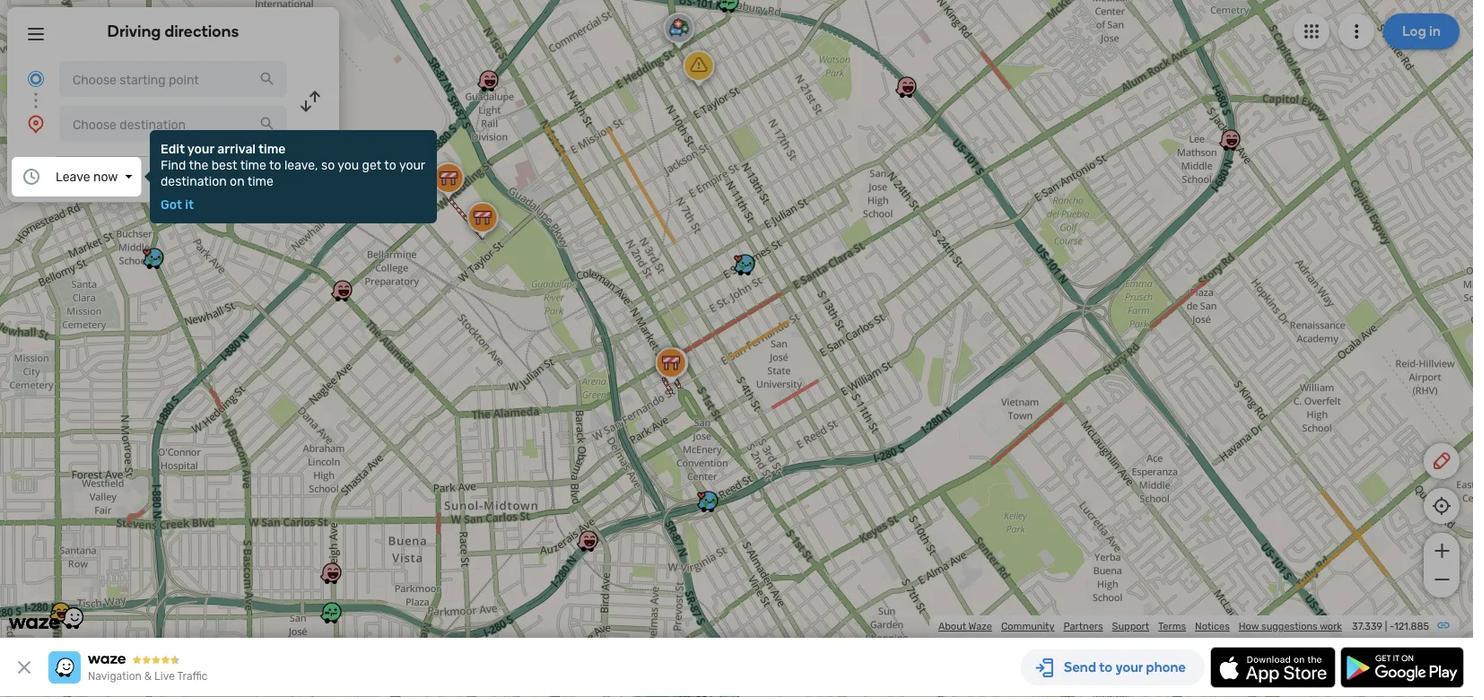 Task type: vqa. For each thing, say whether or not it's contained in the screenshot.
"CALL" image
no



Task type: describe. For each thing, give the bounding box(es) containing it.
how
[[1239, 620, 1259, 633]]

&
[[144, 670, 152, 683]]

37.339 | -121.885
[[1352, 620, 1429, 633]]

2 vertical spatial time
[[247, 174, 274, 188]]

waze
[[969, 620, 992, 633]]

current location image
[[25, 68, 47, 90]]

work
[[1320, 620, 1342, 633]]

link image
[[1437, 618, 1451, 633]]

Choose destination text field
[[59, 106, 287, 142]]

zoom out image
[[1431, 569, 1453, 590]]

notices
[[1195, 620, 1230, 633]]

0 vertical spatial time
[[258, 141, 286, 156]]

find
[[161, 157, 186, 172]]

-
[[1390, 620, 1394, 633]]

best
[[212, 157, 237, 172]]

how suggestions work link
[[1239, 620, 1342, 633]]

leave
[[56, 169, 90, 184]]

it
[[185, 197, 194, 212]]

1 to from the left
[[269, 157, 281, 172]]

driving
[[107, 22, 161, 41]]

partners link
[[1064, 620, 1103, 633]]

x image
[[13, 657, 35, 678]]

navigation
[[88, 670, 142, 683]]

pencil image
[[1431, 450, 1453, 472]]

leave,
[[284, 157, 318, 172]]

the
[[189, 157, 208, 172]]

terms
[[1158, 620, 1186, 633]]

now
[[93, 169, 118, 184]]

about waze link
[[939, 620, 992, 633]]

traffic
[[177, 670, 208, 683]]

about
[[939, 620, 966, 633]]

|
[[1385, 620, 1387, 633]]

community link
[[1001, 620, 1055, 633]]

directions
[[165, 22, 239, 41]]

terms link
[[1158, 620, 1186, 633]]

1 vertical spatial time
[[240, 157, 266, 172]]



Task type: locate. For each thing, give the bounding box(es) containing it.
partners
[[1064, 620, 1103, 633]]

0 horizontal spatial your
[[187, 141, 215, 156]]

time
[[258, 141, 286, 156], [240, 157, 266, 172], [247, 174, 274, 188]]

community
[[1001, 620, 1055, 633]]

live
[[154, 670, 175, 683]]

2 to from the left
[[384, 157, 396, 172]]

your up the
[[187, 141, 215, 156]]

your right get
[[399, 157, 425, 172]]

got
[[161, 197, 182, 212]]

you
[[338, 157, 359, 172]]

so
[[321, 157, 335, 172]]

edit
[[161, 141, 185, 156]]

location image
[[25, 113, 47, 135]]

0 vertical spatial your
[[187, 141, 215, 156]]

to
[[269, 157, 281, 172], [384, 157, 396, 172]]

37.339
[[1352, 620, 1383, 633]]

about waze community partners support terms notices how suggestions work
[[939, 620, 1342, 633]]

notices link
[[1195, 620, 1230, 633]]

to right get
[[384, 157, 396, 172]]

support link
[[1112, 620, 1149, 633]]

edit your arrival time find the best time to leave, so you get to your destination on time got it
[[161, 141, 425, 212]]

support
[[1112, 620, 1149, 633]]

get
[[362, 157, 382, 172]]

driving directions
[[107, 22, 239, 41]]

zoom in image
[[1431, 540, 1453, 562]]

clock image
[[21, 166, 42, 188]]

navigation & live traffic
[[88, 670, 208, 683]]

121.885
[[1394, 620, 1429, 633]]

arrival
[[217, 141, 256, 156]]

time up leave,
[[258, 141, 286, 156]]

got it button
[[161, 197, 194, 212]]

1 vertical spatial your
[[399, 157, 425, 172]]

1 horizontal spatial your
[[399, 157, 425, 172]]

0 horizontal spatial to
[[269, 157, 281, 172]]

time right on
[[247, 174, 274, 188]]

destination
[[161, 174, 227, 188]]

to left leave,
[[269, 157, 281, 172]]

leave now
[[56, 169, 118, 184]]

on
[[230, 174, 245, 188]]

your
[[187, 141, 215, 156], [399, 157, 425, 172]]

Choose starting point text field
[[59, 61, 287, 97]]

time up on
[[240, 157, 266, 172]]

suggestions
[[1262, 620, 1318, 633]]

1 horizontal spatial to
[[384, 157, 396, 172]]



